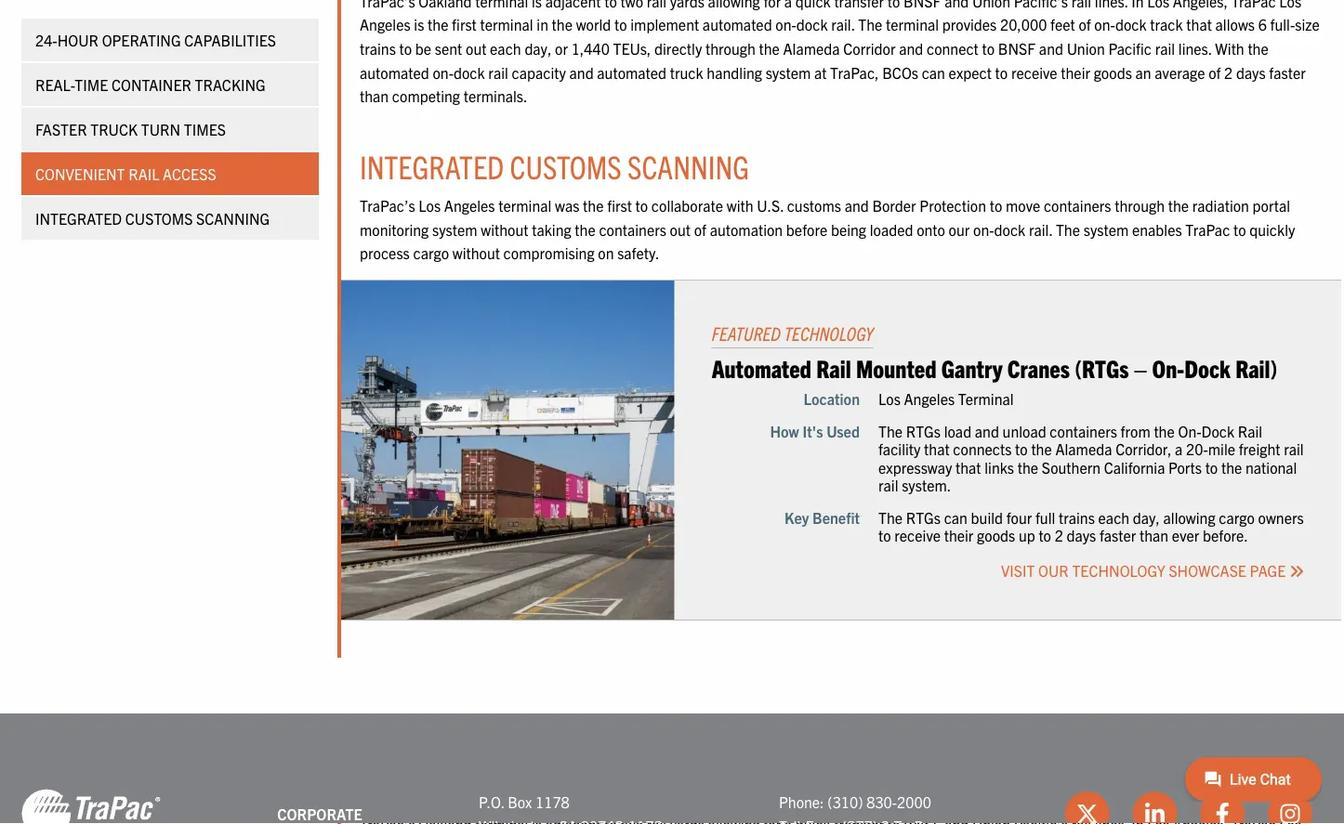 Task type: describe. For each thing, give the bounding box(es) containing it.
trapac's
[[360, 196, 415, 214]]

rail inside 'link'
[[128, 165, 159, 183]]

with
[[727, 196, 753, 214]]

truck
[[90, 120, 138, 139]]

corridor,
[[1116, 440, 1172, 458]]

move
[[1006, 196, 1040, 214]]

2 system from the left
[[1084, 220, 1129, 238]]

terminal
[[958, 389, 1014, 408]]

corporate image
[[21, 788, 161, 825]]

on-
[[973, 220, 994, 238]]

phone: (310) 830-2000
[[779, 793, 931, 812]]

integrated inside integrated customs scanning link
[[35, 209, 122, 228]]

0 horizontal spatial integrated customs scanning
[[35, 209, 270, 228]]

24-
[[35, 31, 57, 49]]

on- inside "the rtgs load and unload containers from the on-dock rail facility that connects to the alameda corridor, a 20-mile freight rail expressway that links the southern california ports to the national rail system."
[[1178, 422, 1202, 441]]

containers inside "the rtgs load and unload containers from the on-dock rail facility that connects to the alameda corridor, a 20-mile freight rail expressway that links the southern california ports to the national rail system."
[[1050, 422, 1117, 441]]

location
[[804, 389, 860, 408]]

1 horizontal spatial angeles
[[904, 389, 955, 408]]

load
[[944, 422, 972, 441]]

technology inside 'featured technology automated rail mounted gantry cranes (rtgs – on-dock rail)'
[[784, 321, 873, 344]]

los inside trapac's los angeles terminal was the first to collaborate with u.s. customs and border protection to move containers through the radiation portal monitoring system without taking the containers out of automation before being loaded onto our on-dock rail. the system enables trapac to quickly process cargo without compromising on safety.
[[419, 196, 441, 214]]

expressway
[[878, 458, 952, 476]]

faster
[[35, 120, 87, 139]]

and inside "the rtgs load and unload containers from the on-dock rail facility that connects to the alameda corridor, a 20-mile freight rail expressway that links the southern california ports to the national rail system."
[[975, 422, 999, 441]]

featured
[[712, 321, 781, 344]]

0 vertical spatial containers
[[1044, 196, 1111, 214]]

rtgs for can
[[906, 508, 941, 527]]

trapac
[[1186, 220, 1230, 238]]

allowing
[[1163, 508, 1216, 527]]

it's
[[803, 422, 823, 441]]

2000
[[897, 793, 931, 812]]

0 vertical spatial customs
[[510, 146, 622, 185]]

to down radiation
[[1234, 220, 1246, 238]]

p.o. box 1178
[[479, 793, 570, 812]]

convenient rail access link
[[21, 152, 319, 195]]

day,
[[1133, 508, 1160, 527]]

our
[[1038, 562, 1069, 580]]

safety.
[[617, 243, 660, 262]]

integrated customs scanning link
[[21, 197, 319, 240]]

customs inside integrated customs scanning link
[[125, 209, 193, 228]]

1 horizontal spatial rail
[[1284, 440, 1304, 458]]

1 horizontal spatial integrated
[[360, 146, 504, 185]]

the rtgs can build four full trains each day, allowing cargo owners to receive their goods up to 2 days faster than ever before.
[[878, 508, 1304, 545]]

to right the ports
[[1205, 458, 1218, 476]]

the right 'was'
[[583, 196, 604, 214]]

radiation
[[1192, 196, 1249, 214]]

the down 'was'
[[575, 220, 596, 238]]

convenient rail access
[[35, 165, 216, 183]]

monitoring
[[360, 220, 429, 238]]

key benefit
[[784, 508, 860, 527]]

collaborate
[[651, 196, 723, 214]]

the inside trapac's los angeles terminal was the first to collaborate with u.s. customs and border protection to move containers through the radiation portal monitoring system without taking the containers out of automation before being loaded onto our on-dock rail. the system enables trapac to quickly process cargo without compromising on safety.
[[1056, 220, 1080, 238]]

california
[[1104, 458, 1165, 476]]

used
[[827, 422, 860, 441]]

the right 20-
[[1221, 458, 1242, 476]]

mile
[[1208, 440, 1235, 458]]

ports
[[1169, 458, 1202, 476]]

0 vertical spatial without
[[481, 220, 528, 238]]

real-time container tracking link
[[21, 63, 319, 106]]

visit
[[1001, 562, 1035, 580]]

from
[[1121, 422, 1151, 441]]

through
[[1115, 196, 1165, 214]]

system.
[[902, 475, 951, 494]]

full
[[1036, 508, 1055, 527]]

their
[[944, 526, 974, 545]]

corporate
[[277, 805, 362, 823]]

national
[[1246, 458, 1297, 476]]

before
[[786, 220, 828, 238]]

on
[[598, 243, 614, 262]]

before.
[[1203, 526, 1248, 545]]

customs
[[787, 196, 841, 214]]

1 vertical spatial without
[[452, 243, 500, 262]]

cargo inside the rtgs can build four full trains each day, allowing cargo owners to receive their goods up to 2 days faster than ever before.
[[1219, 508, 1255, 527]]

terminal
[[498, 196, 552, 214]]

the for build
[[878, 508, 903, 527]]

to right links
[[1015, 440, 1028, 458]]

los angeles terminal
[[878, 389, 1014, 408]]

0 horizontal spatial that
[[924, 440, 950, 458]]

out
[[670, 220, 691, 238]]

border
[[872, 196, 916, 214]]

hour
[[57, 31, 98, 49]]

automation
[[710, 220, 783, 238]]

24-hour operating capabilities
[[35, 31, 276, 49]]

dock inside 'featured technology automated rail mounted gantry cranes (rtgs – on-dock rail)'
[[1184, 352, 1231, 383]]

1 vertical spatial containers
[[599, 220, 666, 238]]

gantry
[[941, 352, 1003, 383]]

1 vertical spatial technology
[[1072, 562, 1165, 580]]

protection
[[920, 196, 986, 214]]

real-
[[35, 75, 75, 94]]

24-hour operating capabilities link
[[21, 19, 319, 61]]

to left receive
[[878, 526, 891, 545]]

times
[[184, 120, 226, 139]]

access
[[163, 165, 216, 183]]

of
[[694, 220, 706, 238]]

up
[[1019, 526, 1035, 545]]

u.s.
[[757, 196, 784, 214]]

owners
[[1258, 508, 1304, 527]]

key
[[784, 508, 809, 527]]



Task type: locate. For each thing, give the bounding box(es) containing it.
2
[[1055, 526, 1063, 545]]

was
[[555, 196, 580, 214]]

0 vertical spatial and
[[845, 196, 869, 214]]

rail up location
[[816, 352, 851, 383]]

integrated up trapac's
[[360, 146, 504, 185]]

on-
[[1152, 352, 1184, 383], [1178, 422, 1202, 441]]

1 vertical spatial the
[[878, 422, 903, 441]]

integrated
[[360, 146, 504, 185], [35, 209, 122, 228]]

0 horizontal spatial system
[[432, 220, 477, 238]]

0 vertical spatial technology
[[784, 321, 873, 344]]

visit our technology showcase page
[[1001, 562, 1289, 580]]

faster truck turn times link
[[21, 108, 319, 151]]

integrated customs scanning down convenient rail access 'link'
[[35, 209, 270, 228]]

los down mounted
[[878, 389, 901, 408]]

0 vertical spatial angeles
[[444, 196, 495, 214]]

to
[[635, 196, 648, 214], [990, 196, 1002, 214], [1234, 220, 1246, 238], [1015, 440, 1028, 458], [1205, 458, 1218, 476], [878, 526, 891, 545], [1039, 526, 1051, 545]]

rtgs inside "the rtgs load and unload containers from the on-dock rail facility that connects to the alameda corridor, a 20-mile freight rail expressway that links the southern california ports to the national rail system."
[[906, 422, 941, 441]]

0 horizontal spatial customs
[[125, 209, 193, 228]]

dock
[[994, 220, 1026, 238]]

technology down faster
[[1072, 562, 1165, 580]]

visit our technology showcase page link
[[1001, 562, 1304, 580]]

integrated customs scanning up 'was'
[[360, 146, 749, 185]]

rail.
[[1029, 220, 1053, 238]]

days
[[1067, 526, 1096, 545]]

on- right –
[[1152, 352, 1184, 383]]

goods
[[977, 526, 1015, 545]]

1 vertical spatial cargo
[[1219, 508, 1255, 527]]

0 horizontal spatial and
[[845, 196, 869, 214]]

compromising
[[503, 243, 595, 262]]

1 vertical spatial customs
[[125, 209, 193, 228]]

2 vertical spatial the
[[878, 508, 903, 527]]

1 horizontal spatial cargo
[[1219, 508, 1255, 527]]

faster truck turn times
[[35, 120, 226, 139]]

scanning down access in the left of the page
[[196, 209, 270, 228]]

1 horizontal spatial integrated customs scanning
[[360, 146, 749, 185]]

system down through
[[1084, 220, 1129, 238]]

1 vertical spatial and
[[975, 422, 999, 441]]

page
[[1250, 562, 1286, 580]]

0 vertical spatial cargo
[[413, 243, 449, 262]]

1 vertical spatial dock
[[1202, 422, 1235, 441]]

0 vertical spatial integrated
[[360, 146, 504, 185]]

los right trapac's
[[419, 196, 441, 214]]

benefit
[[812, 508, 860, 527]]

containers up rail.
[[1044, 196, 1111, 214]]

angeles inside trapac's los angeles terminal was the first to collaborate with u.s. customs and border protection to move containers through the radiation portal monitoring system without taking the containers out of automation before being loaded onto our on-dock rail. the system enables trapac to quickly process cargo without compromising on safety.
[[444, 196, 495, 214]]

footer containing p.o. box 1178
[[0, 714, 1344, 825]]

the left "alameda"
[[1031, 440, 1052, 458]]

0 horizontal spatial scanning
[[196, 209, 270, 228]]

los
[[419, 196, 441, 214], [878, 389, 901, 408]]

the up enables
[[1168, 196, 1189, 214]]

0 horizontal spatial rail
[[878, 475, 898, 494]]

1 horizontal spatial scanning
[[628, 146, 749, 185]]

rtgs inside the rtgs can build four full trains each day, allowing cargo owners to receive their goods up to 2 days faster than ever before.
[[906, 508, 941, 527]]

capabilities
[[184, 31, 276, 49]]

1 horizontal spatial and
[[975, 422, 999, 441]]

scanning up collaborate
[[628, 146, 749, 185]]

rtgs left "can" in the right bottom of the page
[[906, 508, 941, 527]]

2 horizontal spatial rail
[[1238, 422, 1263, 441]]

featured technology automated rail mounted gantry cranes (rtgs – on-dock rail)
[[712, 321, 1278, 383]]

that left links
[[956, 458, 981, 476]]

customs down convenient rail access 'link'
[[125, 209, 193, 228]]

1 vertical spatial rail
[[878, 475, 898, 494]]

build
[[971, 508, 1003, 527]]

that up system.
[[924, 440, 950, 458]]

each
[[1098, 508, 1130, 527]]

than
[[1140, 526, 1169, 545]]

0 horizontal spatial cargo
[[413, 243, 449, 262]]

0 vertical spatial dock
[[1184, 352, 1231, 383]]

angeles
[[444, 196, 495, 214], [904, 389, 955, 408]]

1 system from the left
[[432, 220, 477, 238]]

containers up southern
[[1050, 422, 1117, 441]]

and
[[845, 196, 869, 214], [975, 422, 999, 441]]

the
[[1056, 220, 1080, 238], [878, 422, 903, 441], [878, 508, 903, 527]]

1 horizontal spatial los
[[878, 389, 901, 408]]

and right load
[[975, 422, 999, 441]]

to up on-
[[990, 196, 1002, 214]]

1 vertical spatial rail
[[816, 352, 851, 383]]

0 vertical spatial rail
[[1284, 440, 1304, 458]]

operating
[[102, 31, 181, 49]]

trains
[[1059, 508, 1095, 527]]

container
[[112, 75, 191, 94]]

taking
[[532, 220, 571, 238]]

rtgs for load
[[906, 422, 941, 441]]

mounted
[[856, 352, 937, 383]]

0 vertical spatial rtgs
[[906, 422, 941, 441]]

integrated down convenient
[[35, 209, 122, 228]]

and inside trapac's los angeles terminal was the first to collaborate with u.s. customs and border protection to move containers through the radiation portal monitoring system without taking the containers out of automation before being loaded onto our on-dock rail. the system enables trapac to quickly process cargo without compromising on safety.
[[845, 196, 869, 214]]

first
[[607, 196, 632, 214]]

on- up the ports
[[1178, 422, 1202, 441]]

system
[[432, 220, 477, 238], [1084, 220, 1129, 238]]

alameda
[[1055, 440, 1112, 458]]

1 horizontal spatial that
[[956, 458, 981, 476]]

1 vertical spatial integrated
[[35, 209, 122, 228]]

dock right a
[[1202, 422, 1235, 441]]

faster
[[1100, 526, 1136, 545]]

0 vertical spatial los
[[419, 196, 441, 214]]

(310)
[[828, 793, 863, 812]]

customs
[[510, 146, 622, 185], [125, 209, 193, 228]]

trapac's los angeles terminal was the first to collaborate with u.s. customs and border protection to move containers through the radiation portal monitoring system without taking the containers out of automation before being loaded onto our on-dock rail. the system enables trapac to quickly process cargo without compromising on safety.
[[360, 196, 1295, 262]]

0 vertical spatial on-
[[1152, 352, 1184, 383]]

rail left access in the left of the page
[[128, 165, 159, 183]]

and up being
[[845, 196, 869, 214]]

portal
[[1253, 196, 1290, 214]]

the rtgs load and unload containers from the on-dock rail facility that connects to the alameda corridor, a 20-mile freight rail expressway that links the southern california ports to the national rail system.
[[878, 422, 1304, 494]]

the right rail.
[[1056, 220, 1080, 238]]

0 horizontal spatial integrated
[[35, 209, 122, 228]]

to right first at the left
[[635, 196, 648, 214]]

rail right freight
[[1284, 440, 1304, 458]]

1 vertical spatial rtgs
[[906, 508, 941, 527]]

830-
[[867, 793, 897, 812]]

tracking
[[195, 75, 266, 94]]

freight
[[1239, 440, 1280, 458]]

footer
[[0, 714, 1344, 825]]

2 vertical spatial rail
[[1238, 422, 1263, 441]]

cargo left owners
[[1219, 508, 1255, 527]]

angeles left terminal
[[444, 196, 495, 214]]

the left a
[[1154, 422, 1175, 441]]

connects
[[953, 440, 1012, 458]]

without
[[481, 220, 528, 238], [452, 243, 500, 262]]

showcase
[[1169, 562, 1246, 580]]

turn
[[141, 120, 180, 139]]

rail inside 'featured technology automated rail mounted gantry cranes (rtgs – on-dock rail)'
[[816, 352, 851, 383]]

customs up 'was'
[[510, 146, 622, 185]]

to left the 2
[[1039, 526, 1051, 545]]

the for and
[[878, 422, 903, 441]]

1 vertical spatial on-
[[1178, 422, 1202, 441]]

the up expressway
[[878, 422, 903, 441]]

rail inside "the rtgs load and unload containers from the on-dock rail facility that connects to the alameda corridor, a 20-mile freight rail expressway that links the southern california ports to the national rail system."
[[1238, 422, 1263, 441]]

0 vertical spatial integrated customs scanning
[[360, 146, 749, 185]]

links
[[985, 458, 1014, 476]]

the right links
[[1018, 458, 1038, 476]]

0 horizontal spatial angeles
[[444, 196, 495, 214]]

four
[[1006, 508, 1032, 527]]

1 horizontal spatial technology
[[1072, 562, 1165, 580]]

p.o.
[[479, 793, 504, 812]]

southern
[[1042, 458, 1101, 476]]

dock inside "the rtgs load and unload containers from the on-dock rail facility that connects to the alameda corridor, a 20-mile freight rail expressway that links the southern california ports to the national rail system."
[[1202, 422, 1235, 441]]

0 vertical spatial scanning
[[628, 146, 749, 185]]

0 vertical spatial rail
[[128, 165, 159, 183]]

containers up the safety.
[[599, 220, 666, 238]]

containers
[[1044, 196, 1111, 214], [599, 220, 666, 238], [1050, 422, 1117, 441]]

quickly
[[1250, 220, 1295, 238]]

ever
[[1172, 526, 1199, 545]]

20-
[[1186, 440, 1208, 458]]

1 vertical spatial scanning
[[196, 209, 270, 228]]

cargo
[[413, 243, 449, 262], [1219, 508, 1255, 527]]

0 horizontal spatial rail
[[128, 165, 159, 183]]

receive
[[895, 526, 941, 545]]

cargo inside trapac's los angeles terminal was the first to collaborate with u.s. customs and border protection to move containers through the radiation portal monitoring system without taking the containers out of automation before being loaded onto our on-dock rail. the system enables trapac to quickly process cargo without compromising on safety.
[[413, 243, 449, 262]]

1 vertical spatial integrated customs scanning
[[35, 209, 270, 228]]

1 horizontal spatial system
[[1084, 220, 1129, 238]]

rail
[[128, 165, 159, 183], [816, 352, 851, 383], [1238, 422, 1263, 441]]

being
[[831, 220, 866, 238]]

how it's used
[[770, 422, 860, 441]]

1 vertical spatial angeles
[[904, 389, 955, 408]]

real-time container tracking
[[35, 75, 266, 94]]

process
[[360, 243, 410, 262]]

on- inside 'featured technology automated rail mounted gantry cranes (rtgs – on-dock rail)'
[[1152, 352, 1184, 383]]

2 vertical spatial containers
[[1050, 422, 1117, 441]]

solid image
[[1289, 564, 1304, 579]]

the inside "the rtgs load and unload containers from the on-dock rail facility that connects to the alameda corridor, a 20-mile freight rail expressway that links the southern california ports to the national rail system."
[[878, 422, 903, 441]]

a
[[1175, 440, 1183, 458]]

1 horizontal spatial customs
[[510, 146, 622, 185]]

1 rtgs from the top
[[906, 422, 941, 441]]

1 horizontal spatial rail
[[816, 352, 851, 383]]

rtgs
[[906, 422, 941, 441], [906, 508, 941, 527]]

system right monitoring
[[432, 220, 477, 238]]

the inside the rtgs can build four full trains each day, allowing cargo owners to receive their goods up to 2 days faster than ever before.
[[878, 508, 903, 527]]

rail right mile
[[1238, 422, 1263, 441]]

0 vertical spatial the
[[1056, 220, 1080, 238]]

how
[[770, 422, 799, 441]]

1178
[[535, 793, 570, 812]]

cargo down monitoring
[[413, 243, 449, 262]]

(rtgs
[[1075, 352, 1129, 383]]

rail down facility
[[878, 475, 898, 494]]

rail)
[[1236, 352, 1278, 383]]

rtgs left load
[[906, 422, 941, 441]]

cranes
[[1007, 352, 1070, 383]]

angeles up load
[[904, 389, 955, 408]]

technology up location
[[784, 321, 873, 344]]

dock left rail)
[[1184, 352, 1231, 383]]

onto
[[917, 220, 945, 238]]

0 horizontal spatial los
[[419, 196, 441, 214]]

1 vertical spatial los
[[878, 389, 901, 408]]

unload
[[1003, 422, 1046, 441]]

0 horizontal spatial technology
[[784, 321, 873, 344]]

our
[[949, 220, 970, 238]]

the down system.
[[878, 508, 903, 527]]

technology
[[784, 321, 873, 344], [1072, 562, 1165, 580]]

2 rtgs from the top
[[906, 508, 941, 527]]



Task type: vqa. For each thing, say whether or not it's contained in the screenshot.
the Rail to the bottom
yes



